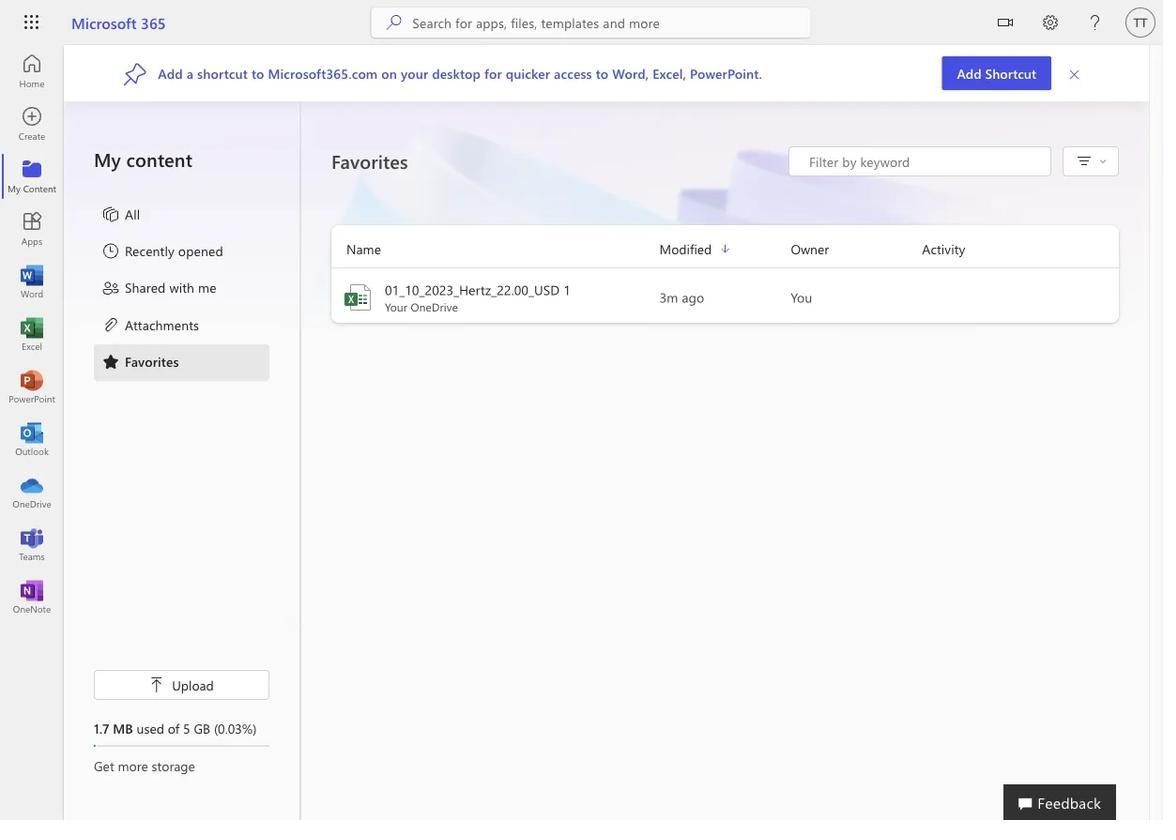 Task type: describe. For each thing, give the bounding box(es) containing it.
name button
[[331, 239, 660, 260]]

my
[[94, 147, 121, 172]]

365
[[141, 12, 166, 32]]

gb
[[194, 720, 210, 737]]

with
[[169, 279, 194, 296]]

owner
[[791, 240, 829, 258]]

3m
[[660, 289, 678, 306]]

menu inside "my content left pane navigation" navigation
[[94, 197, 270, 382]]

recently opened element
[[101, 242, 223, 264]]

on
[[382, 65, 397, 82]]

add for add a shortcut to microsoft365.com on your desktop for quicker access to word, excel, powerpoint.
[[158, 65, 183, 82]]

storage
[[152, 757, 195, 775]]

shared with me
[[125, 279, 217, 296]]

 button
[[1070, 148, 1113, 175]]

3m ago
[[660, 289, 705, 306]]

all
[[125, 205, 140, 223]]

add a shortcut to microsoft365.com on your desktop for quicker access to word, excel, powerpoint.
[[158, 65, 762, 82]]


[[998, 15, 1013, 30]]

recently opened
[[125, 242, 223, 259]]

all element
[[101, 205, 140, 227]]

more
[[118, 757, 148, 775]]

activity, column 4 of 4 column header
[[922, 239, 1119, 260]]

microsoft 365 banner
[[0, 0, 1164, 48]]

get
[[94, 757, 114, 775]]

you
[[791, 289, 813, 306]]

excel image
[[23, 325, 41, 344]]

excel image
[[343, 283, 373, 313]]

recently
[[125, 242, 175, 259]]

feedback button
[[1004, 785, 1117, 821]]

desktop
[[432, 65, 481, 82]]

tt button
[[1118, 0, 1164, 45]]

01_10_2023_hertz_22.00_usd 1 your onedrive
[[385, 281, 571, 315]]

1.7
[[94, 720, 109, 737]]

name 01_10_2023_hertz_22.00_usd 1 cell
[[331, 281, 660, 315]]

row containing name
[[331, 239, 1119, 269]]

none search field inside the microsoft 365 banner
[[371, 8, 811, 38]]

content
[[126, 147, 193, 172]]

my content
[[94, 147, 193, 172]]

apps image
[[23, 220, 41, 239]]

your
[[385, 300, 408, 315]]

of
[[168, 720, 180, 737]]


[[1100, 158, 1107, 165]]

microsoft 365
[[71, 12, 166, 32]]

upload
[[172, 677, 214, 694]]

microsoft
[[71, 12, 137, 32]]

a
[[187, 65, 194, 82]]

attachments
[[125, 316, 199, 333]]

create image
[[23, 115, 41, 133]]

modified button
[[660, 239, 791, 260]]

powerpoint.
[[690, 65, 762, 82]]

powerpoint image
[[23, 378, 41, 396]]

name
[[347, 240, 381, 258]]

(0.03%)
[[214, 720, 257, 737]]



Task type: vqa. For each thing, say whether or not it's contained in the screenshot.
designer
no



Task type: locate. For each thing, give the bounding box(es) containing it.
displaying 1 out of 3 files. status
[[789, 146, 1052, 177]]

get more storage
[[94, 757, 195, 775]]

to right shortcut
[[252, 65, 264, 82]]

1 vertical spatial favorites
[[125, 353, 179, 370]]

favorites inside "my content left pane navigation" navigation
[[125, 353, 179, 370]]

0 vertical spatial favorites
[[331, 149, 408, 174]]

onenote image
[[23, 588, 41, 607]]

used
[[137, 720, 164, 737]]

shared
[[125, 279, 166, 296]]

None search field
[[371, 8, 811, 38]]

a2hs image
[[124, 61, 147, 85]]

Search box. Suggestions appear as you type. search field
[[413, 8, 811, 38]]

row
[[331, 239, 1119, 269]]

1 add from the left
[[957, 64, 982, 82]]

mb
[[113, 720, 133, 737]]

1 horizontal spatial favorites
[[331, 149, 408, 174]]

my content left pane navigation navigation
[[64, 101, 301, 821]]

dismiss this dialog image
[[1069, 65, 1082, 81]]

feedback
[[1038, 793, 1102, 813]]

add shortcut button
[[942, 56, 1052, 90]]

add left shortcut
[[957, 64, 982, 82]]

0 horizontal spatial favorites
[[125, 353, 179, 370]]

1 to from the left
[[252, 65, 264, 82]]

to
[[252, 65, 264, 82], [596, 65, 609, 82]]

to left word,
[[596, 65, 609, 82]]

Filter by keyword text field
[[808, 152, 1041, 171]]

1.7 mb used of 5 gb (0.03%)
[[94, 720, 257, 737]]

shared with me element
[[101, 278, 217, 301]]

modified
[[660, 240, 712, 258]]

 upload
[[149, 677, 214, 694]]

opened
[[178, 242, 223, 259]]

teams image
[[23, 535, 41, 554]]

home image
[[23, 62, 41, 81]]

navigation
[[0, 45, 64, 624]]

excel,
[[653, 65, 687, 82]]

1 horizontal spatial to
[[596, 65, 609, 82]]

 button
[[983, 0, 1028, 48]]

word image
[[23, 272, 41, 291]]

1 horizontal spatial add
[[957, 64, 982, 82]]

shortcut
[[986, 64, 1037, 82]]

attachments element
[[101, 315, 199, 338]]

add left a
[[158, 65, 183, 82]]

microsoft365.com
[[268, 65, 378, 82]]

5
[[183, 720, 190, 737]]

access
[[554, 65, 592, 82]]

me
[[198, 279, 217, 296]]

get more storage button
[[94, 757, 270, 776]]

add shortcut
[[957, 64, 1037, 82]]

favorites
[[331, 149, 408, 174], [125, 353, 179, 370]]

shortcut
[[197, 65, 248, 82]]

0 horizontal spatial add
[[158, 65, 183, 82]]

menu containing all
[[94, 197, 270, 382]]

2 to from the left
[[596, 65, 609, 82]]

favorites element
[[101, 352, 179, 374]]

for
[[485, 65, 502, 82]]

owner button
[[791, 239, 922, 260]]

ago
[[682, 289, 705, 306]]

1
[[564, 281, 571, 299]]

01_10_2023_hertz_22.00_usd
[[385, 281, 560, 299]]

your
[[401, 65, 428, 82]]

add for add shortcut
[[957, 64, 982, 82]]

activity
[[922, 240, 966, 258]]

tt
[[1134, 15, 1148, 30]]

quicker
[[506, 65, 550, 82]]

outlook image
[[23, 430, 41, 449]]

favorites up name
[[331, 149, 408, 174]]

my content image
[[23, 167, 41, 186]]

onedrive image
[[23, 483, 41, 501]]

favorites down attachments element at the top left
[[125, 353, 179, 370]]

0 horizontal spatial to
[[252, 65, 264, 82]]

2 add from the left
[[158, 65, 183, 82]]

menu
[[94, 197, 270, 382]]

add inside button
[[957, 64, 982, 82]]

onedrive
[[411, 300, 458, 315]]


[[149, 678, 165, 693]]

add
[[957, 64, 982, 82], [158, 65, 183, 82]]

word,
[[613, 65, 649, 82]]



